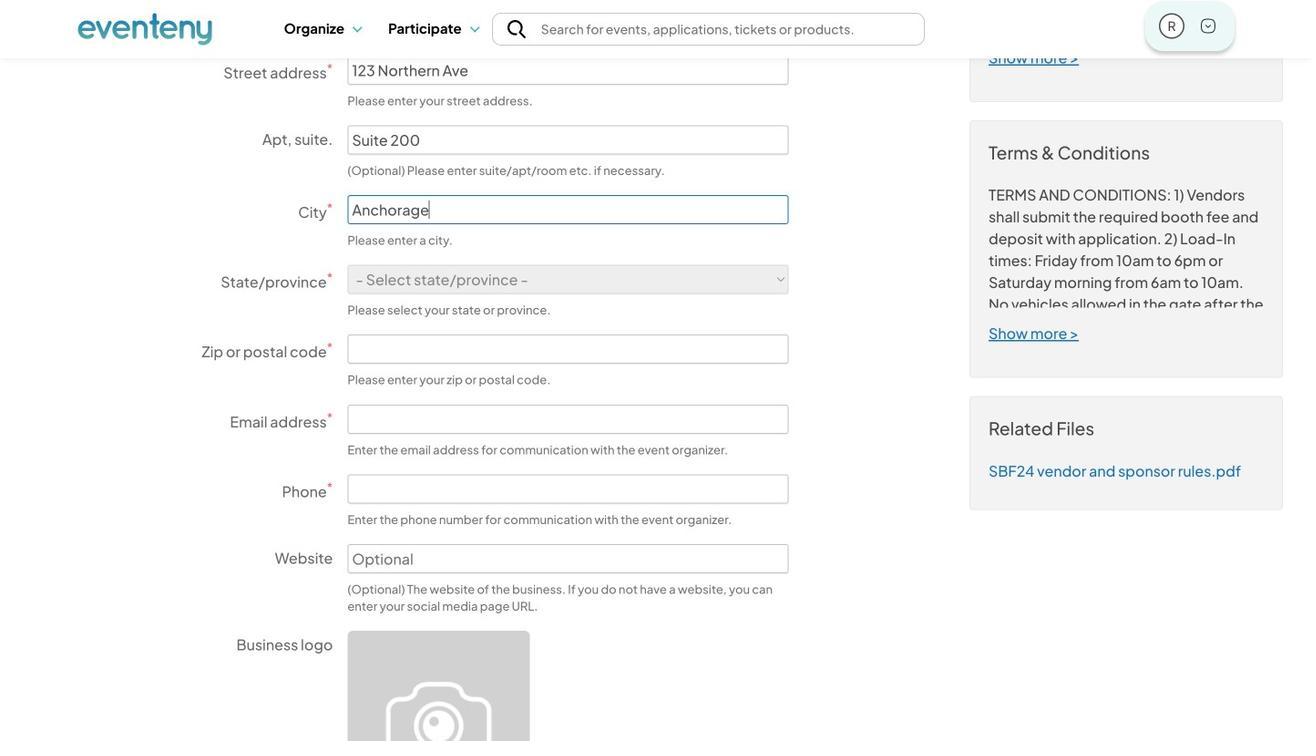 Task type: locate. For each thing, give the bounding box(es) containing it.
ruby element
[[1161, 15, 1184, 37]]

None text field
[[348, 335, 789, 364], [348, 405, 789, 434], [348, 474, 789, 503], [348, 335, 789, 364], [348, 405, 789, 434], [348, 474, 789, 503]]

None text field
[[348, 55, 789, 85], [348, 195, 789, 224], [348, 55, 789, 85], [348, 195, 789, 224]]

main element
[[77, 0, 1235, 57]]



Task type: describe. For each thing, give the bounding box(es) containing it.
Optional text field
[[348, 544, 789, 573]]

search image
[[508, 20, 526, 38]]

eventeny logo image
[[77, 12, 212, 46]]

Optional text field
[[348, 125, 789, 154]]



Task type: vqa. For each thing, say whether or not it's contained in the screenshot.
Google signup icon
no



